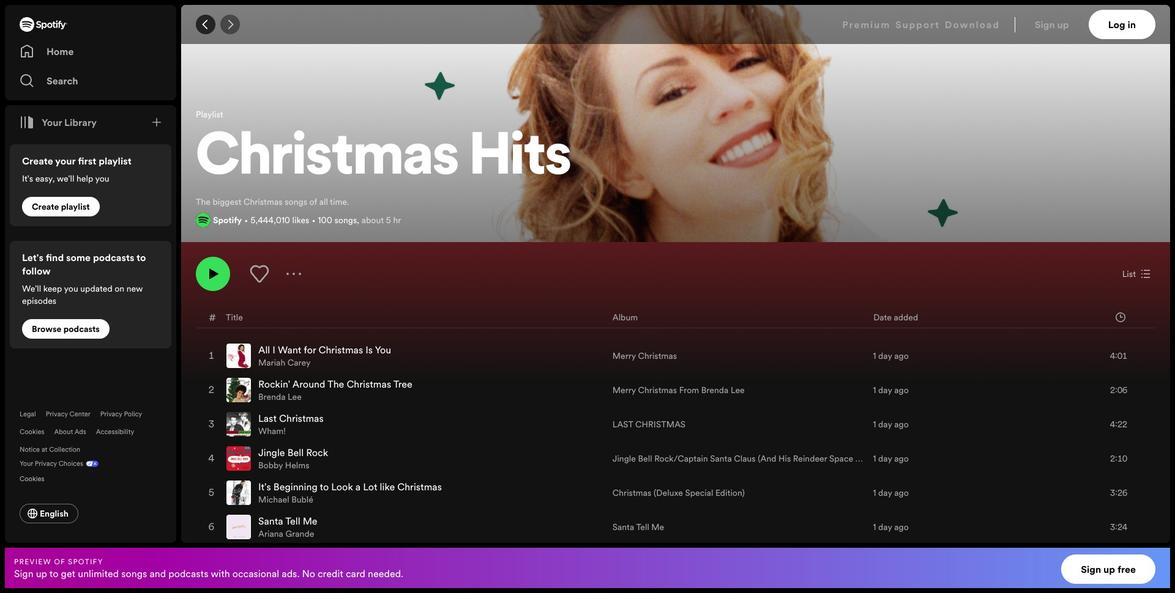 Task type: vqa. For each thing, say whether or not it's contained in the screenshot.


Task type: describe. For each thing, give the bounding box(es) containing it.
you for first
[[95, 173, 109, 185]]

title
[[226, 311, 243, 324]]

unlimited
[[78, 567, 119, 581]]

to inside it's beginning to look a lot like christmas michael bublé
[[320, 481, 329, 494]]

english button
[[20, 505, 78, 524]]

last
[[258, 412, 277, 426]]

1 cookies link from the top
[[20, 428, 44, 437]]

keep
[[43, 283, 62, 295]]

1 horizontal spatial spotify image
[[196, 213, 211, 228]]

hits
[[470, 130, 572, 189]]

at
[[42, 446, 47, 455]]

michael
[[258, 494, 289, 506]]

2 cookies link from the top
[[20, 471, 54, 485]]

some
[[66, 251, 91, 265]]

wham!
[[258, 426, 286, 438]]

sign up
[[1035, 18, 1070, 31]]

rock
[[306, 446, 328, 460]]

last
[[613, 419, 633, 431]]

about ads link
[[54, 428, 86, 437]]

brenda lee link
[[258, 391, 302, 404]]

grande
[[286, 528, 314, 541]]

go forward image
[[225, 20, 235, 29]]

playlist inside create your first playlist it's easy, we'll help you
[[99, 154, 132, 168]]

we'll
[[22, 283, 41, 295]]

create for playlist
[[32, 201, 59, 213]]

around
[[293, 378, 325, 391]]

santa for santa tell me ariana grande
[[258, 515, 283, 528]]

day for grande
[[879, 522, 893, 534]]

ads.
[[282, 567, 300, 581]]

merry christmas from brenda lee
[[613, 385, 745, 397]]

california consumer privacy act (ccpa) opt-out icon image
[[83, 460, 99, 471]]

lot
[[363, 481, 378, 494]]

3 1 day ago from the top
[[874, 419, 909, 431]]

premium support download
[[843, 18, 1000, 31]]

main element
[[5, 5, 176, 544]]

2:06
[[1111, 385, 1128, 397]]

up for sign up free
[[1104, 563, 1116, 577]]

you for some
[[64, 283, 78, 295]]

merry for all i want for christmas is you
[[613, 350, 636, 362]]

0 vertical spatial spotify
[[213, 214, 242, 227]]

0 vertical spatial the
[[196, 196, 211, 208]]

3:26
[[1111, 487, 1128, 500]]

sign for sign up free
[[1081, 563, 1102, 577]]

of inside preview of spotify sign up to get unlimited songs and podcasts with occasional ads. no credit card needed.
[[54, 557, 65, 567]]

brenda inside rockin' around the christmas tree brenda lee
[[258, 391, 286, 404]]

new
[[127, 283, 143, 295]]

notice
[[20, 446, 40, 455]]

christmas inside last christmas wham!
[[279, 412, 324, 426]]

i
[[273, 344, 275, 357]]

spotify inside preview of spotify sign up to get unlimited songs and podcasts with occasional ads. no credit card needed.
[[68, 557, 103, 567]]

home
[[47, 45, 74, 58]]

updated
[[80, 283, 112, 295]]

santa tell me
[[613, 522, 665, 534]]

tree
[[394, 378, 413, 391]]

up for sign up
[[1058, 18, 1070, 31]]

christmas hits
[[196, 130, 572, 189]]

support button
[[896, 10, 940, 39]]

#
[[209, 311, 216, 324]]

support
[[896, 18, 940, 31]]

# column header
[[209, 307, 216, 328]]

notice at collection link
[[20, 446, 80, 455]]

0 vertical spatial of
[[310, 196, 317, 208]]

songs inside preview of spotify sign up to get unlimited songs and podcasts with occasional ads. no credit card needed.
[[121, 567, 147, 581]]

home link
[[20, 39, 162, 64]]

to inside preview of spotify sign up to get unlimited songs and podcasts with occasional ads. no credit card needed.
[[49, 567, 59, 581]]

a
[[356, 481, 361, 494]]

day for tree
[[879, 385, 893, 397]]

create your first playlist it's easy, we'll help you
[[22, 154, 132, 185]]

ago for christmas
[[895, 350, 909, 362]]

day for christmas
[[879, 350, 893, 362]]

spotify image inside main element
[[20, 17, 67, 32]]

christmas up 5,444,010
[[244, 196, 283, 208]]

your for your privacy choices
[[20, 460, 33, 469]]

look
[[331, 481, 353, 494]]

4:01 cell
[[1083, 340, 1145, 373]]

1 horizontal spatial songs
[[285, 196, 307, 208]]

ariana grande link
[[258, 528, 314, 541]]

jingle bell rock cell
[[227, 443, 333, 476]]

christmas hits grid
[[182, 306, 1170, 594]]

privacy for privacy policy
[[100, 410, 122, 419]]

library
[[64, 116, 97, 129]]

accessibility
[[96, 428, 134, 437]]

privacy for privacy center
[[46, 410, 68, 419]]

center
[[70, 410, 90, 419]]

1 horizontal spatial lee
[[731, 385, 745, 397]]

tell for santa tell me ariana grande
[[285, 515, 300, 528]]

to inside the let's find some podcasts to follow we'll keep you updated on new episodes
[[137, 251, 146, 265]]

sign up free button
[[1062, 555, 1156, 585]]

cookies for 2nd the cookies link from the bottom
[[20, 428, 44, 437]]

jingle bell rock bobby helms
[[258, 446, 328, 472]]

browse podcasts
[[32, 323, 100, 336]]

3:24
[[1111, 522, 1128, 534]]

legal link
[[20, 410, 36, 419]]

with
[[211, 567, 230, 581]]

go back image
[[201, 20, 211, 29]]

free
[[1118, 563, 1136, 577]]

privacy policy link
[[100, 410, 142, 419]]

top bar and user menu element
[[181, 5, 1171, 44]]

day for helms
[[879, 453, 893, 465]]

# row
[[197, 307, 1155, 329]]

you
[[375, 344, 391, 357]]

1 for a
[[874, 487, 877, 500]]

search
[[47, 74, 78, 88]]

bobby
[[258, 460, 283, 472]]

up inside preview of spotify sign up to get unlimited songs and podcasts with occasional ads. no credit card needed.
[[36, 567, 47, 581]]

mariah carey link
[[258, 357, 311, 369]]

3 day from the top
[[879, 419, 893, 431]]

1 vertical spatial songs
[[335, 214, 357, 227]]

help
[[77, 173, 93, 185]]

christmas (deluxe special edition) link
[[613, 487, 745, 500]]

your privacy choices button
[[20, 460, 83, 469]]

100
[[318, 214, 332, 227]]

me for santa tell me ariana grande
[[303, 515, 318, 528]]

duration image
[[1116, 313, 1126, 322]]

log in button
[[1089, 10, 1156, 39]]

helms
[[285, 460, 310, 472]]

1 for helms
[[874, 453, 877, 465]]

legal
[[20, 410, 36, 419]]

last christmas link
[[613, 419, 686, 431]]

browse
[[32, 323, 61, 336]]

merry christmas
[[613, 350, 677, 362]]

about ads
[[54, 428, 86, 437]]

sign up free
[[1081, 563, 1136, 577]]

christmas inside all i want for christmas is you mariah carey
[[319, 344, 363, 357]]

ago for a
[[895, 487, 909, 500]]

santa for santa tell me
[[613, 522, 635, 534]]

premium button
[[843, 10, 891, 39]]

christmas left from in the right of the page
[[638, 385, 677, 397]]

ariana
[[258, 528, 283, 541]]

ago for grande
[[895, 522, 909, 534]]

privacy down at on the left bottom of page
[[35, 460, 57, 469]]

privacy policy
[[100, 410, 142, 419]]

all i want for christmas is you cell
[[227, 340, 396, 373]]

all
[[258, 344, 270, 357]]

wham! link
[[258, 426, 286, 438]]

ago for helms
[[895, 453, 909, 465]]

2:10
[[1111, 453, 1128, 465]]

1 for tree
[[874, 385, 877, 397]]

date
[[874, 311, 892, 324]]

get
[[61, 567, 75, 581]]

bublé
[[292, 494, 313, 506]]



Task type: locate. For each thing, give the bounding box(es) containing it.
podcasts up on on the left top of the page
[[93, 251, 134, 265]]

rockin' around the christmas tree cell
[[227, 374, 418, 407]]

0 vertical spatial merry
[[613, 350, 636, 362]]

1 horizontal spatial it's
[[258, 481, 271, 494]]

2 1 day ago from the top
[[874, 385, 909, 397]]

1 vertical spatial of
[[54, 557, 65, 567]]

privacy up accessibility link
[[100, 410, 122, 419]]

tell for santa tell me
[[636, 522, 650, 534]]

4:01
[[1111, 350, 1128, 362]]

album
[[613, 311, 638, 324]]

episodes
[[22, 295, 56, 307]]

4 1 from the top
[[874, 453, 877, 465]]

to left get
[[49, 567, 59, 581]]

tell
[[285, 515, 300, 528], [636, 522, 650, 534]]

lee
[[731, 385, 745, 397], [288, 391, 302, 404]]

(deluxe
[[654, 487, 683, 500]]

lee inside rockin' around the christmas tree brenda lee
[[288, 391, 302, 404]]

your
[[55, 154, 76, 168]]

your left 'library'
[[42, 116, 62, 129]]

jingle
[[258, 446, 285, 460]]

jingle bell rock link
[[258, 446, 328, 460]]

0 horizontal spatial you
[[64, 283, 78, 295]]

it's
[[22, 173, 33, 185], [258, 481, 271, 494]]

santa tell me ariana grande
[[258, 515, 318, 541]]

6 ago from the top
[[895, 522, 909, 534]]

6 day from the top
[[879, 522, 893, 534]]

me for santa tell me
[[652, 522, 665, 534]]

for
[[304, 344, 316, 357]]

rockin'
[[258, 378, 290, 391]]

card
[[346, 567, 366, 581]]

me down bublé
[[303, 515, 318, 528]]

1 vertical spatial merry
[[613, 385, 636, 397]]

tell down michael bublé link
[[285, 515, 300, 528]]

0 vertical spatial it's
[[22, 173, 33, 185]]

5 1 day ago from the top
[[874, 487, 909, 500]]

lee right from in the right of the page
[[731, 385, 745, 397]]

1 day ago for christmas
[[874, 350, 909, 362]]

time.
[[330, 196, 349, 208]]

create down easy,
[[32, 201, 59, 213]]

songs down the time. at the top left
[[335, 214, 357, 227]]

1 day from the top
[[879, 350, 893, 362]]

your library
[[42, 116, 97, 129]]

brenda up last
[[258, 391, 286, 404]]

cookies link down your privacy choices
[[20, 471, 54, 485]]

0 vertical spatial cookies
[[20, 428, 44, 437]]

christmas up all
[[196, 130, 459, 189]]

0 vertical spatial create
[[22, 154, 53, 168]]

me down the "(deluxe"
[[652, 522, 665, 534]]

find
[[46, 251, 64, 265]]

christmas left 'is'
[[319, 344, 363, 357]]

cookies
[[20, 428, 44, 437], [20, 475, 44, 484]]

last christmas cell
[[227, 408, 329, 441]]

0 vertical spatial spotify image
[[20, 17, 67, 32]]

4 1 day ago from the top
[[874, 453, 909, 465]]

bell
[[288, 446, 304, 460]]

it's beginning to look a lot like christmas michael bublé
[[258, 481, 442, 506]]

sign inside button
[[1081, 563, 1102, 577]]

0 horizontal spatial spotify
[[68, 557, 103, 567]]

0 horizontal spatial the
[[196, 196, 211, 208]]

0 horizontal spatial lee
[[288, 391, 302, 404]]

brenda right from in the right of the page
[[702, 385, 729, 397]]

1 vertical spatial cookies link
[[20, 471, 54, 485]]

merry for rockin' around the christmas tree
[[613, 385, 636, 397]]

it's inside create your first playlist it's easy, we'll help you
[[22, 173, 33, 185]]

create inside create your first playlist it's easy, we'll help you
[[22, 154, 53, 168]]

1 vertical spatial it's
[[258, 481, 271, 494]]

your for your library
[[42, 116, 62, 129]]

you right keep on the left of the page
[[64, 283, 78, 295]]

2 vertical spatial podcasts
[[168, 567, 208, 581]]

to up new
[[137, 251, 146, 265]]

ads
[[74, 428, 86, 437]]

1 for grande
[[874, 522, 877, 534]]

no
[[302, 567, 315, 581]]

let's
[[22, 251, 44, 265]]

merry christmas link
[[613, 350, 677, 362]]

privacy up about
[[46, 410, 68, 419]]

5 ago from the top
[[895, 487, 909, 500]]

preview
[[14, 557, 51, 567]]

4 day from the top
[[879, 453, 893, 465]]

sign inside 'button'
[[1035, 18, 1055, 31]]

christmas right like
[[398, 481, 442, 494]]

2 ago from the top
[[895, 385, 909, 397]]

christmas inside rockin' around the christmas tree brenda lee
[[347, 378, 391, 391]]

choices
[[59, 460, 83, 469]]

your
[[42, 116, 62, 129], [20, 460, 33, 469]]

1 horizontal spatial santa tell me link
[[613, 522, 665, 534]]

sign for sign up
[[1035, 18, 1055, 31]]

it's left easy,
[[22, 173, 33, 185]]

of right preview
[[54, 557, 65, 567]]

1 horizontal spatial playlist
[[99, 154, 132, 168]]

of left all
[[310, 196, 317, 208]]

spotify image
[[20, 17, 67, 32], [196, 213, 211, 228]]

1 vertical spatial spotify image
[[196, 213, 211, 228]]

the inside rockin' around the christmas tree brenda lee
[[328, 378, 344, 391]]

accessibility link
[[96, 428, 134, 437]]

up left log
[[1058, 18, 1070, 31]]

0 horizontal spatial brenda
[[258, 391, 286, 404]]

1 horizontal spatial sign
[[1035, 18, 1055, 31]]

spotify image up home
[[20, 17, 67, 32]]

1 for christmas
[[874, 350, 877, 362]]

podcasts inside the let's find some podcasts to follow we'll keep you updated on new episodes
[[93, 251, 134, 265]]

0 horizontal spatial playlist
[[61, 201, 90, 213]]

cookies for first the cookies link from the bottom
[[20, 475, 44, 484]]

0 horizontal spatial tell
[[285, 515, 300, 528]]

1 horizontal spatial you
[[95, 173, 109, 185]]

tell down christmas (deluxe special edition) link
[[636, 522, 650, 534]]

0 horizontal spatial songs
[[121, 567, 147, 581]]

2 horizontal spatial up
[[1104, 563, 1116, 577]]

1 ago from the top
[[895, 350, 909, 362]]

spotify image left spotify link
[[196, 213, 211, 228]]

occasional
[[232, 567, 279, 581]]

added
[[894, 311, 919, 324]]

it's inside it's beginning to look a lot like christmas michael bublé
[[258, 481, 271, 494]]

ago for tree
[[895, 385, 909, 397]]

1 vertical spatial podcasts
[[63, 323, 100, 336]]

1 horizontal spatial tell
[[636, 522, 650, 534]]

merry down album
[[613, 350, 636, 362]]

6 1 from the top
[[874, 522, 877, 534]]

up inside 'button'
[[1058, 18, 1070, 31]]

5,444,010
[[251, 214, 290, 227]]

playlist down help
[[61, 201, 90, 213]]

0 horizontal spatial your
[[20, 460, 33, 469]]

up left free
[[1104, 563, 1116, 577]]

search link
[[20, 69, 162, 93]]

bobby helms link
[[258, 460, 310, 472]]

collection
[[49, 446, 80, 455]]

the left biggest
[[196, 196, 211, 208]]

1 day ago for tree
[[874, 385, 909, 397]]

tell inside santa tell me ariana grande
[[285, 515, 300, 528]]

songs up the likes
[[285, 196, 307, 208]]

create up easy,
[[22, 154, 53, 168]]

1 1 from the top
[[874, 350, 877, 362]]

sign inside preview of spotify sign up to get unlimited songs and podcasts with occasional ads. no credit card needed.
[[14, 567, 33, 581]]

1 horizontal spatial of
[[310, 196, 317, 208]]

last christmas wham!
[[258, 412, 324, 438]]

1 day ago for grande
[[874, 522, 909, 534]]

1 horizontal spatial santa
[[613, 522, 635, 534]]

lee up last christmas link at the left bottom
[[288, 391, 302, 404]]

1 merry from the top
[[613, 350, 636, 362]]

2 merry from the top
[[613, 385, 636, 397]]

1 vertical spatial create
[[32, 201, 59, 213]]

playlist right first
[[99, 154, 132, 168]]

0 horizontal spatial it's
[[22, 173, 33, 185]]

1 day ago for helms
[[874, 453, 909, 465]]

duration element
[[1116, 313, 1126, 322]]

christmas up santa tell me
[[613, 487, 652, 500]]

log in
[[1109, 18, 1136, 31]]

1 vertical spatial spotify
[[68, 557, 103, 567]]

1 horizontal spatial me
[[652, 522, 665, 534]]

santa inside santa tell me ariana grande
[[258, 515, 283, 528]]

0 vertical spatial your
[[42, 116, 62, 129]]

list
[[1123, 268, 1136, 280]]

0 horizontal spatial me
[[303, 515, 318, 528]]

0 vertical spatial you
[[95, 173, 109, 185]]

songs left and
[[121, 567, 147, 581]]

biggest
[[213, 196, 242, 208]]

2 vertical spatial songs
[[121, 567, 147, 581]]

0 horizontal spatial up
[[36, 567, 47, 581]]

create inside button
[[32, 201, 59, 213]]

2 day from the top
[[879, 385, 893, 397]]

likes
[[292, 214, 310, 227]]

1
[[874, 350, 877, 362], [874, 385, 877, 397], [874, 419, 877, 431], [874, 453, 877, 465], [874, 487, 877, 500], [874, 522, 877, 534]]

0 horizontal spatial santa
[[258, 515, 283, 528]]

browse podcasts link
[[22, 320, 110, 339]]

want
[[278, 344, 301, 357]]

playlist
[[196, 108, 223, 121]]

of
[[310, 196, 317, 208], [54, 557, 65, 567]]

up left get
[[36, 567, 47, 581]]

1 horizontal spatial to
[[137, 251, 146, 265]]

5 1 from the top
[[874, 487, 877, 500]]

you inside create your first playlist it's easy, we'll help you
[[95, 173, 109, 185]]

last christmas link
[[258, 412, 324, 426]]

0 horizontal spatial sign
[[14, 567, 33, 581]]

1 horizontal spatial the
[[328, 378, 344, 391]]

spotify
[[213, 214, 242, 227], [68, 557, 103, 567]]

all i want for christmas is you link
[[258, 344, 391, 357]]

2 1 from the top
[[874, 385, 877, 397]]

it's beginning to look a lot like christmas cell
[[227, 477, 447, 510]]

1 cookies from the top
[[20, 428, 44, 437]]

your down notice
[[20, 460, 33, 469]]

christmas up merry christmas from brenda lee
[[638, 350, 677, 362]]

cookies up notice
[[20, 428, 44, 437]]

up inside button
[[1104, 563, 1116, 577]]

0 vertical spatial playlist
[[99, 154, 132, 168]]

0 vertical spatial to
[[137, 251, 146, 265]]

spotify right preview
[[68, 557, 103, 567]]

your inside button
[[42, 116, 62, 129]]

1 vertical spatial playlist
[[61, 201, 90, 213]]

privacy
[[46, 410, 68, 419], [100, 410, 122, 419], [35, 460, 57, 469]]

merry up last
[[613, 385, 636, 397]]

podcasts inside preview of spotify sign up to get unlimited songs and podcasts with occasional ads. no credit card needed.
[[168, 567, 208, 581]]

cookies link up notice
[[20, 428, 44, 437]]

rockin' around the christmas tree link
[[258, 378, 413, 391]]

the right around at left bottom
[[328, 378, 344, 391]]

0 vertical spatial cookies link
[[20, 428, 44, 437]]

podcasts right and
[[168, 567, 208, 581]]

3 ago from the top
[[895, 419, 909, 431]]

about
[[362, 214, 384, 227]]

podcasts
[[93, 251, 134, 265], [63, 323, 100, 336], [168, 567, 208, 581]]

preview of spotify sign up to get unlimited songs and podcasts with occasional ads. no credit card needed.
[[14, 557, 404, 581]]

1 vertical spatial you
[[64, 283, 78, 295]]

beginning
[[274, 481, 318, 494]]

0 horizontal spatial spotify image
[[20, 17, 67, 32]]

to
[[137, 251, 146, 265], [320, 481, 329, 494], [49, 567, 59, 581]]

christmas down brenda lee link
[[279, 412, 324, 426]]

me
[[303, 515, 318, 528], [652, 522, 665, 534]]

log
[[1109, 18, 1126, 31]]

last christmas
[[613, 419, 686, 431]]

follow
[[22, 265, 51, 278]]

2 vertical spatial to
[[49, 567, 59, 581]]

1 vertical spatial the
[[328, 378, 344, 391]]

playlist inside button
[[61, 201, 90, 213]]

christmas
[[636, 419, 686, 431]]

christmas left the tree
[[347, 378, 391, 391]]

michael bublé link
[[258, 494, 313, 506]]

List button
[[1118, 265, 1156, 284]]

santa tell me cell
[[227, 511, 322, 544]]

day for a
[[879, 487, 893, 500]]

0 horizontal spatial of
[[54, 557, 65, 567]]

me inside santa tell me ariana grande
[[303, 515, 318, 528]]

1 horizontal spatial your
[[42, 116, 62, 129]]

mariah
[[258, 357, 285, 369]]

it's down the bobby in the left bottom of the page
[[258, 481, 271, 494]]

playlist
[[99, 154, 132, 168], [61, 201, 90, 213]]

cookies down your privacy choices
[[20, 475, 44, 484]]

1 horizontal spatial brenda
[[702, 385, 729, 397]]

1 day ago for a
[[874, 487, 909, 500]]

date added
[[874, 311, 919, 324]]

cookies link
[[20, 428, 44, 437], [20, 471, 54, 485]]

1 vertical spatial your
[[20, 460, 33, 469]]

spotify down biggest
[[213, 214, 242, 227]]

create for your
[[22, 154, 53, 168]]

premium
[[843, 18, 891, 31]]

2 horizontal spatial to
[[320, 481, 329, 494]]

spotify link
[[213, 214, 242, 227]]

1 vertical spatial to
[[320, 481, 329, 494]]

christmas (deluxe special edition)
[[613, 487, 745, 500]]

to left look
[[320, 481, 329, 494]]

0 horizontal spatial santa tell me link
[[258, 515, 318, 528]]

you right help
[[95, 173, 109, 185]]

download button
[[945, 10, 1000, 39]]

0 vertical spatial songs
[[285, 196, 307, 208]]

needed.
[[368, 567, 404, 581]]

create
[[22, 154, 53, 168], [32, 201, 59, 213]]

2 horizontal spatial sign
[[1081, 563, 1102, 577]]

4:22
[[1111, 419, 1128, 431]]

you inside the let's find some podcasts to follow we'll keep you updated on new episodes
[[64, 283, 78, 295]]

christmas inside it's beginning to look a lot like christmas michael bublé
[[398, 481, 442, 494]]

podcasts right browse
[[63, 323, 100, 336]]

1 horizontal spatial spotify
[[213, 214, 242, 227]]

1 1 day ago from the top
[[874, 350, 909, 362]]

like
[[380, 481, 395, 494]]

6 1 day ago from the top
[[874, 522, 909, 534]]

3 1 from the top
[[874, 419, 877, 431]]

2 horizontal spatial songs
[[335, 214, 357, 227]]

4 ago from the top
[[895, 453, 909, 465]]

0 vertical spatial podcasts
[[93, 251, 134, 265]]

0 horizontal spatial to
[[49, 567, 59, 581]]

1 horizontal spatial up
[[1058, 18, 1070, 31]]

1 vertical spatial cookies
[[20, 475, 44, 484]]

all i want for christmas is you mariah carey
[[258, 344, 391, 369]]

5,444,010 likes
[[251, 214, 310, 227]]

2 cookies from the top
[[20, 475, 44, 484]]

and
[[150, 567, 166, 581]]

5 day from the top
[[879, 487, 893, 500]]

on
[[115, 283, 124, 295]]



